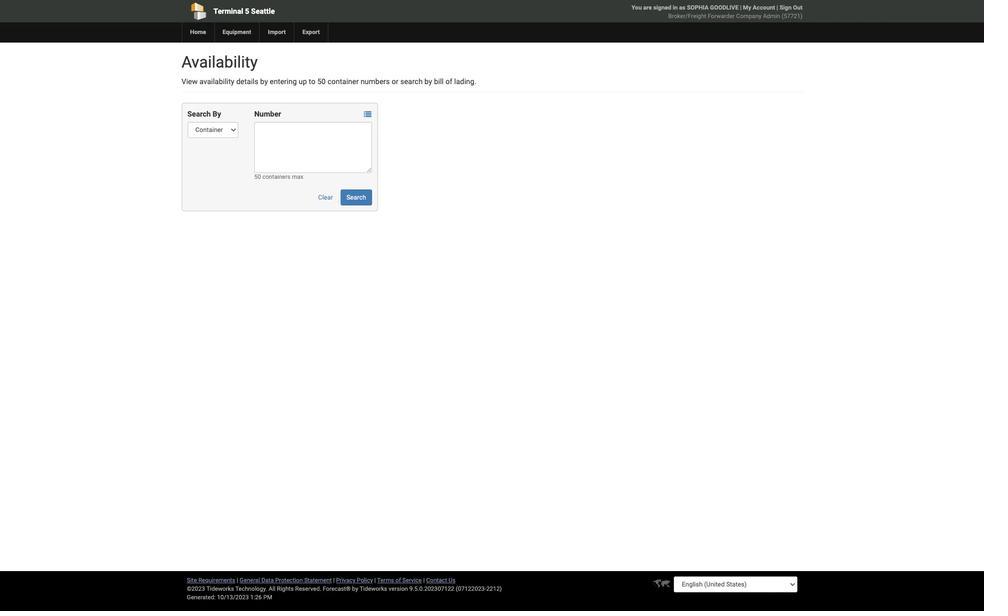 Task type: locate. For each thing, give the bounding box(es) containing it.
search for search by
[[187, 110, 211, 118]]

0 horizontal spatial 50
[[254, 174, 261, 181]]

to
[[309, 77, 315, 86]]

clear
[[318, 194, 333, 202]]

by right details
[[260, 77, 268, 86]]

| up tideworks
[[374, 578, 376, 585]]

of right bill
[[446, 77, 452, 86]]

terminal 5 seattle
[[214, 7, 275, 15]]

you are signed in as sophia goodlive | my account | sign out broker/freight forwarder company admin (57721)
[[632, 4, 803, 20]]

1 vertical spatial search
[[347, 194, 366, 202]]

equipment link
[[214, 22, 259, 43]]

containers
[[262, 174, 290, 181]]

by left bill
[[425, 77, 432, 86]]

by down the privacy policy link
[[352, 586, 358, 593]]

50
[[317, 77, 326, 86], [254, 174, 261, 181]]

are
[[643, 4, 652, 11]]

availability
[[199, 77, 234, 86]]

pm
[[263, 595, 272, 602]]

50 right to
[[317, 77, 326, 86]]

my account link
[[743, 4, 775, 11]]

of
[[446, 77, 452, 86], [395, 578, 401, 585]]

you
[[632, 4, 642, 11]]

Number text field
[[254, 122, 372, 173]]

site requirements link
[[187, 578, 235, 585]]

forecast®
[[323, 586, 351, 593]]

requirements
[[198, 578, 235, 585]]

bill
[[434, 77, 444, 86]]

broker/freight
[[668, 13, 706, 20]]

0 horizontal spatial search
[[187, 110, 211, 118]]

0 vertical spatial of
[[446, 77, 452, 86]]

privacy
[[336, 578, 355, 585]]

all
[[269, 586, 275, 593]]

search left by on the top left of page
[[187, 110, 211, 118]]

search right the clear button
[[347, 194, 366, 202]]

|
[[740, 4, 742, 11], [777, 4, 778, 11], [237, 578, 238, 585], [333, 578, 335, 585], [374, 578, 376, 585], [423, 578, 425, 585]]

sign out link
[[780, 4, 803, 11]]

(07122023-
[[456, 586, 486, 593]]

by
[[260, 77, 268, 86], [425, 77, 432, 86], [352, 586, 358, 593]]

view
[[182, 77, 198, 86]]

50 left containers
[[254, 174, 261, 181]]

view availability details by entering up to 50 container numbers or search by bill of lading.
[[182, 77, 476, 86]]

number
[[254, 110, 281, 118]]

sophia
[[687, 4, 709, 11]]

0 vertical spatial 50
[[317, 77, 326, 86]]

contact
[[426, 578, 447, 585]]

protection
[[275, 578, 303, 585]]

search
[[187, 110, 211, 118], [347, 194, 366, 202]]

signed
[[653, 4, 671, 11]]

| left the general
[[237, 578, 238, 585]]

general data protection statement link
[[240, 578, 332, 585]]

technology.
[[235, 586, 267, 593]]

sign
[[780, 4, 792, 11]]

terminal
[[214, 7, 243, 15]]

clear button
[[312, 190, 339, 206]]

0 vertical spatial search
[[187, 110, 211, 118]]

site
[[187, 578, 197, 585]]

max
[[292, 174, 303, 181]]

forwarder
[[708, 13, 735, 20]]

1 horizontal spatial of
[[446, 77, 452, 86]]

2 horizontal spatial by
[[425, 77, 432, 86]]

1 horizontal spatial search
[[347, 194, 366, 202]]

0 horizontal spatial of
[[395, 578, 401, 585]]

terms of service link
[[377, 578, 422, 585]]

by inside site requirements | general data protection statement | privacy policy | terms of service | contact us ©2023 tideworks technology. all rights reserved. forecast® by tideworks version 9.5.0.202307122 (07122023-2212) generated: 10/13/2023 1:26 pm
[[352, 586, 358, 593]]

search inside "search" button
[[347, 194, 366, 202]]

1 vertical spatial of
[[395, 578, 401, 585]]

details
[[236, 77, 258, 86]]

general
[[240, 578, 260, 585]]

entering
[[270, 77, 297, 86]]

of up version
[[395, 578, 401, 585]]

out
[[793, 4, 803, 11]]

lading.
[[454, 77, 476, 86]]

(57721)
[[782, 13, 803, 20]]

by
[[213, 110, 221, 118]]

1 vertical spatial 50
[[254, 174, 261, 181]]

1 horizontal spatial by
[[352, 586, 358, 593]]

version
[[389, 586, 408, 593]]



Task type: describe. For each thing, give the bounding box(es) containing it.
rights
[[277, 586, 294, 593]]

us
[[449, 578, 456, 585]]

| left my
[[740, 4, 742, 11]]

| left sign
[[777, 4, 778, 11]]

9.5.0.202307122
[[409, 586, 454, 593]]

equipment
[[223, 29, 251, 36]]

account
[[753, 4, 775, 11]]

import
[[268, 29, 286, 36]]

| up 9.5.0.202307122
[[423, 578, 425, 585]]

©2023 tideworks
[[187, 586, 234, 593]]

privacy policy link
[[336, 578, 373, 585]]

home
[[190, 29, 206, 36]]

terminal 5 seattle link
[[182, 0, 431, 22]]

seattle
[[251, 7, 275, 15]]

export
[[302, 29, 320, 36]]

as
[[679, 4, 686, 11]]

tideworks
[[360, 586, 387, 593]]

2212)
[[486, 586, 502, 593]]

50 containers max
[[254, 174, 303, 181]]

data
[[261, 578, 274, 585]]

search for search
[[347, 194, 366, 202]]

my
[[743, 4, 751, 11]]

of inside site requirements | general data protection statement | privacy policy | terms of service | contact us ©2023 tideworks technology. all rights reserved. forecast® by tideworks version 9.5.0.202307122 (07122023-2212) generated: 10/13/2023 1:26 pm
[[395, 578, 401, 585]]

search button
[[341, 190, 372, 206]]

statement
[[304, 578, 332, 585]]

or
[[392, 77, 398, 86]]

terms
[[377, 578, 394, 585]]

service
[[402, 578, 422, 585]]

generated:
[[187, 595, 216, 602]]

company
[[736, 13, 761, 20]]

10/13/2023
[[217, 595, 249, 602]]

up
[[299, 77, 307, 86]]

1 horizontal spatial 50
[[317, 77, 326, 86]]

search by
[[187, 110, 221, 118]]

site requirements | general data protection statement | privacy policy | terms of service | contact us ©2023 tideworks technology. all rights reserved. forecast® by tideworks version 9.5.0.202307122 (07122023-2212) generated: 10/13/2023 1:26 pm
[[187, 578, 502, 602]]

admin
[[763, 13, 780, 20]]

home link
[[182, 22, 214, 43]]

numbers
[[361, 77, 390, 86]]

import link
[[259, 22, 294, 43]]

availability
[[182, 53, 258, 71]]

export link
[[294, 22, 328, 43]]

container
[[328, 77, 359, 86]]

reserved.
[[295, 586, 321, 593]]

search
[[400, 77, 423, 86]]

show list image
[[364, 111, 371, 119]]

contact us link
[[426, 578, 456, 585]]

in
[[673, 4, 678, 11]]

5
[[245, 7, 249, 15]]

| up forecast®
[[333, 578, 335, 585]]

1:26
[[250, 595, 262, 602]]

goodlive
[[710, 4, 739, 11]]

policy
[[357, 578, 373, 585]]

0 horizontal spatial by
[[260, 77, 268, 86]]



Task type: vqa. For each thing, say whether or not it's contained in the screenshot.
Equipment
yes



